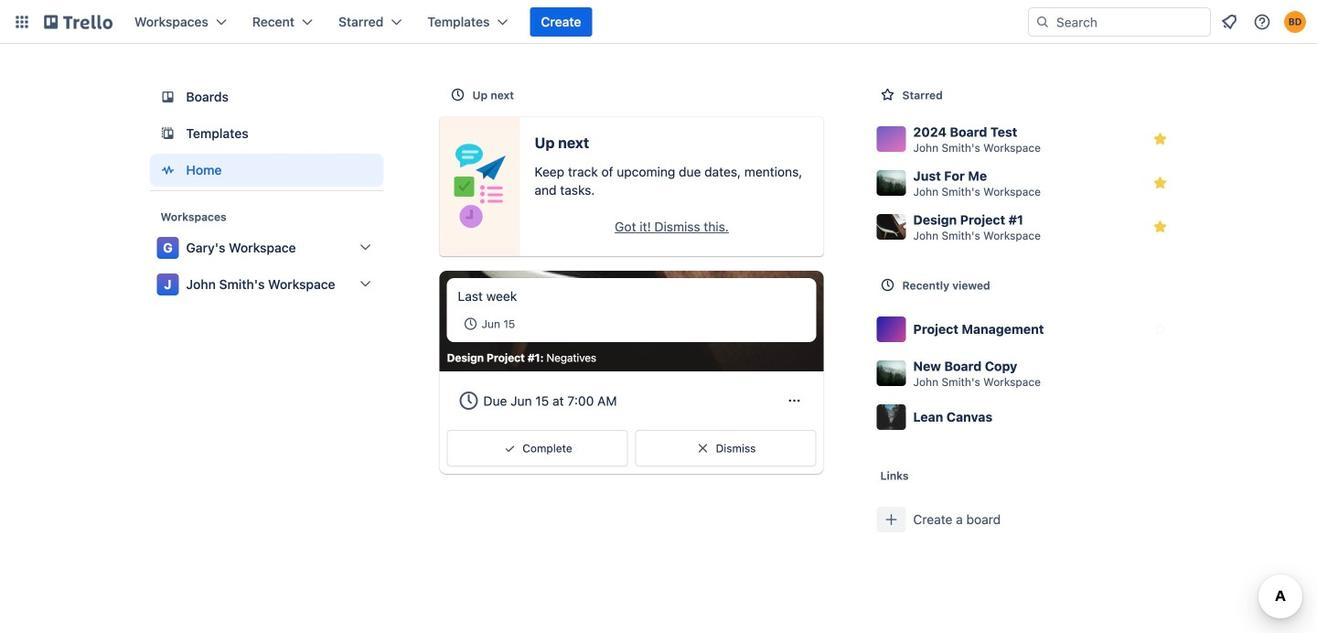 Task type: vqa. For each thing, say whether or not it's contained in the screenshot.
Sales corresponding to Increase
no



Task type: locate. For each thing, give the bounding box(es) containing it.
board image
[[157, 86, 179, 108]]

barb dwyer (barbdwyer3) image
[[1285, 11, 1307, 33]]

primary element
[[0, 0, 1317, 44]]

open information menu image
[[1253, 13, 1272, 31]]

click to star design project #1. it will show up at the top of your boards list. image
[[1151, 218, 1170, 236]]

click to star just for me. it will show up at the top of your boards list. image
[[1151, 174, 1170, 192]]



Task type: describe. For each thing, give the bounding box(es) containing it.
Search field
[[1050, 9, 1210, 35]]

back to home image
[[44, 7, 113, 37]]

template board image
[[157, 123, 179, 145]]

0 notifications image
[[1219, 11, 1241, 33]]

click to star 2024 board test. it will show up at the top of your boards list. image
[[1151, 130, 1170, 148]]

click to star project management. it will show up at the top of your boards list. image
[[1151, 320, 1170, 339]]

home image
[[157, 159, 179, 181]]

search image
[[1036, 15, 1050, 29]]



